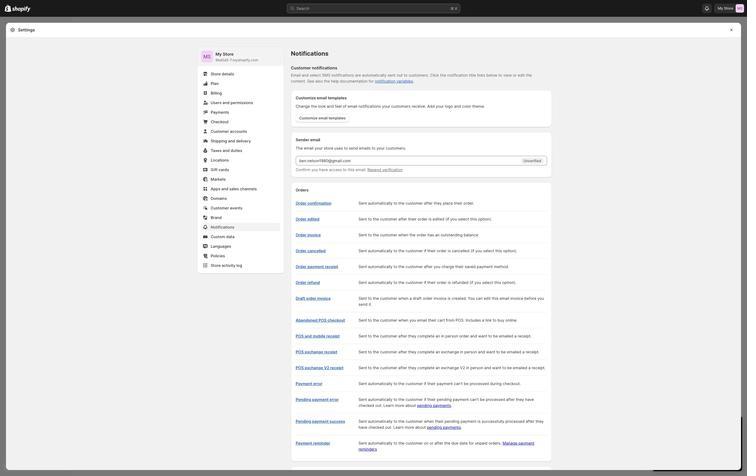 Task type: locate. For each thing, give the bounding box(es) containing it.
edit right can
[[484, 296, 491, 301]]

2 vertical spatial processed
[[505, 419, 525, 424]]

Unverified text field
[[296, 156, 520, 166]]

to inside sent to the customer when a draft order invoice is created. you can edit this email invoice before you send it.
[[368, 296, 372, 301]]

0 vertical spatial out.
[[375, 403, 382, 408]]

2 pending from the top
[[296, 419, 311, 424]]

1 day left in your trial element
[[653, 432, 742, 471]]

0 vertical spatial pending
[[296, 397, 311, 402]]

order right draft
[[306, 296, 316, 301]]

automatically for sent automatically to the customer after they place their order.
[[368, 201, 393, 206]]

learn inside sent automatically to the customer if their pending payment can't be processed after they have checked out. learn more about
[[383, 403, 394, 408]]

invoice up the order cancelled
[[307, 233, 321, 237]]

taxes
[[211, 148, 222, 153]]

1 horizontal spatial have
[[359, 425, 367, 430]]

when
[[398, 233, 408, 237], [398, 296, 408, 301], [398, 318, 408, 323], [424, 419, 434, 424]]

(if down place
[[445, 217, 449, 222]]

email down sender email on the top of the page
[[304, 146, 314, 151]]

emailed for sent to the customer after they complete an exchange in person and want to be emailed a receipt.
[[507, 350, 521, 354]]

emails
[[359, 146, 371, 151]]

my store 8ba5a5-7.myshopify.com
[[216, 51, 258, 62]]

0 horizontal spatial have
[[319, 167, 328, 172]]

0 horizontal spatial customers.
[[386, 146, 406, 151]]

0 vertical spatial templates
[[328, 95, 347, 100]]

8 sent from the top
[[359, 318, 367, 323]]

in down cart
[[441, 334, 444, 339]]

15 sent from the top
[[359, 441, 367, 446]]

payment
[[307, 264, 324, 269], [477, 264, 493, 269], [437, 381, 453, 386], [312, 397, 329, 402], [453, 397, 469, 402], [312, 419, 329, 424], [461, 419, 477, 424], [518, 441, 534, 446]]

after
[[424, 201, 433, 206], [398, 217, 407, 222], [424, 264, 433, 269], [398, 334, 407, 339], [398, 350, 407, 354], [398, 365, 407, 370], [506, 397, 515, 402], [526, 419, 535, 424], [435, 441, 443, 446]]

1 vertical spatial receipt.
[[526, 350, 540, 354]]

email
[[291, 73, 301, 78]]

if
[[424, 248, 426, 253], [424, 280, 426, 285], [424, 381, 426, 386], [424, 397, 426, 402]]

0 vertical spatial complete
[[417, 334, 435, 339]]

learn for if
[[383, 403, 394, 408]]

permissions
[[231, 100, 253, 105]]

customize email templates down look
[[299, 116, 346, 120]]

1 vertical spatial pending payments .
[[427, 425, 462, 430]]

1 horizontal spatial send
[[359, 302, 368, 307]]

resend verification button
[[368, 167, 403, 172]]

6 order from the top
[[296, 280, 307, 285]]

if for cancelled
[[424, 248, 426, 253]]

pos down abandoned
[[296, 334, 304, 339]]

order up charge
[[437, 248, 447, 253]]

3 complete from the top
[[417, 365, 435, 370]]

1 horizontal spatial or
[[513, 73, 517, 78]]

12 sent from the top
[[359, 381, 367, 386]]

sent for sent to the customer after they complete an exchange v2 in person and want to be emailed a receipt.
[[359, 365, 367, 370]]

payment error
[[296, 381, 322, 386]]

processed down the during
[[486, 397, 505, 402]]

6 sent from the top
[[359, 280, 367, 285]]

4 if from the top
[[424, 397, 426, 402]]

you up outstanding
[[450, 217, 457, 222]]

languages
[[211, 244, 231, 249]]

my store image inside shop settings menu element
[[201, 51, 213, 63]]

1 horizontal spatial in
[[460, 350, 463, 354]]

pending payments link down the 'sent automatically to the customer if their payment can't be processed during checkout.'
[[417, 403, 451, 408]]

the inside sent automatically to the customer if their pending payment can't be processed after they have checked out. learn more about
[[399, 397, 405, 402]]

5 order from the top
[[296, 264, 307, 269]]

1 vertical spatial in
[[460, 350, 463, 354]]

more for when
[[405, 425, 414, 430]]

customer inside sent automatically to the customer if their pending payment can't be processed after they have checked out. learn more about
[[406, 397, 423, 402]]

0 vertical spatial more
[[395, 403, 404, 408]]

dialog
[[744, 23, 747, 470]]

1 if from the top
[[424, 248, 426, 253]]

sent automatically to the customer when their pending payment is successfully processed after they have checked out. learn more about
[[359, 419, 544, 430]]

10 sent from the top
[[359, 350, 367, 354]]

accounts
[[230, 129, 247, 134]]

from
[[446, 318, 455, 323]]

edit inside email and select sms notifications are automatically sent out to customers. click the notification title links below to view or edit the content. see also the help documentation for
[[518, 73, 525, 78]]

3 if from the top
[[424, 381, 426, 386]]

pending payment success link
[[296, 419, 345, 424]]

taxes and duties
[[211, 148, 242, 153]]

customize
[[296, 95, 316, 100], [299, 116, 318, 120]]

order for order invoice
[[296, 233, 307, 237]]

payment reminder link
[[296, 441, 330, 446]]

4 sent from the top
[[359, 248, 367, 253]]

0 horizontal spatial notification
[[375, 79, 395, 84]]

out
[[397, 73, 403, 78]]

store inside my store 8ba5a5-7.myshopify.com
[[223, 51, 234, 57]]

gift cards link
[[201, 166, 280, 174]]

1 cancelled from the left
[[307, 248, 326, 253]]

sent to the customer when you email their cart from pos. includes a link to buy online.
[[359, 318, 518, 323]]

0 vertical spatial option).
[[478, 217, 492, 222]]

1 vertical spatial notifications
[[331, 73, 354, 78]]

0 vertical spatial my store image
[[736, 4, 744, 13]]

2 vertical spatial customer
[[211, 206, 229, 210]]

more for if
[[395, 403, 404, 408]]

3 sent from the top
[[359, 233, 367, 237]]

4 order from the top
[[296, 248, 307, 253]]

after inside sent automatically to the customer when their pending payment is successfully processed after they have checked out. learn more about
[[526, 419, 535, 424]]

1 vertical spatial processed
[[486, 397, 505, 402]]

1 vertical spatial checked
[[368, 425, 384, 430]]

1 vertical spatial payments
[[443, 425, 461, 430]]

option). up balance. on the top right of page
[[478, 217, 492, 222]]

pos exchange v2 receipt
[[296, 365, 344, 370]]

sent to the customer when the order has an outstanding balance.
[[359, 233, 479, 237]]

for right documentation
[[369, 79, 374, 84]]

processed for successfully
[[505, 419, 525, 424]]

have inside sent automatically to the customer when their pending payment is successfully processed after they have checked out. learn more about
[[359, 425, 367, 430]]

sent inside sent automatically to the customer when their pending payment is successfully processed after they have checked out. learn more about
[[359, 419, 367, 424]]

send left emails
[[349, 146, 358, 151]]

0 vertical spatial notifications
[[291, 50, 329, 57]]

9 sent from the top
[[359, 334, 367, 339]]

if inside sent automatically to the customer if their pending payment can't be processed after they have checked out. learn more about
[[424, 397, 426, 402]]

1 vertical spatial customers.
[[386, 146, 406, 151]]

notification down sent
[[375, 79, 395, 84]]

is left successfully
[[478, 419, 481, 424]]

1 horizontal spatial error
[[330, 397, 339, 402]]

checkout
[[211, 119, 229, 124]]

sent for sent automatically to the customer after they place their order.
[[359, 201, 367, 206]]

customize up 'change'
[[296, 95, 316, 100]]

1 horizontal spatial edit
[[518, 73, 525, 78]]

view
[[503, 73, 512, 78]]

this down method.
[[494, 280, 501, 285]]

1 payment from the top
[[296, 381, 312, 386]]

2 horizontal spatial have
[[525, 397, 534, 402]]

1 vertical spatial emailed
[[507, 350, 521, 354]]

0 vertical spatial for
[[369, 79, 374, 84]]

(if right refunded
[[470, 280, 473, 285]]

1 vertical spatial out.
[[385, 425, 392, 430]]

pos left checkout
[[319, 318, 327, 323]]

0 vertical spatial have
[[319, 167, 328, 172]]

customers. inside email and select sms notifications are automatically sent out to customers. click the notification title links below to view or edit the content. see also the help documentation for
[[409, 73, 429, 78]]

1 vertical spatial error
[[330, 397, 339, 402]]

your right add
[[436, 104, 444, 109]]

0 horizontal spatial send
[[349, 146, 358, 151]]

order down "order edited" link
[[296, 233, 307, 237]]

2 vertical spatial complete
[[417, 365, 435, 370]]

2 horizontal spatial in
[[466, 365, 469, 370]]

can't
[[454, 381, 463, 386]]

includes
[[466, 318, 481, 323]]

3 order from the top
[[296, 233, 307, 237]]

they inside sent automatically to the customer when their pending payment is successfully processed after they have checked out. learn more about
[[536, 419, 544, 424]]

out. for sent automatically to the customer when their pending payment is successfully processed after they have checked out. learn more about
[[385, 425, 392, 430]]

order up the "order invoice" on the top of page
[[296, 217, 307, 222]]

and inside apps and sales channels link
[[221, 186, 228, 191]]

1 order from the top
[[296, 201, 307, 206]]

0 vertical spatial about
[[405, 403, 416, 408]]

their down sent automatically to the customer if their pending payment can't be processed after they have checked out. learn more about
[[435, 419, 443, 424]]

customer down checkout
[[211, 129, 229, 134]]

2 vertical spatial in
[[466, 365, 469, 370]]

automatically inside sent automatically to the customer when their pending payment is successfully processed after they have checked out. learn more about
[[368, 419, 393, 424]]

add
[[427, 104, 435, 109]]

plan link
[[201, 79, 280, 88]]

pos for pos exchange v2 receipt
[[296, 365, 304, 370]]

an for person
[[436, 334, 440, 339]]

0 horizontal spatial edit
[[484, 296, 491, 301]]

more inside sent automatically to the customer if their pending payment can't be processed after they have checked out. learn more about
[[395, 403, 404, 408]]

my store image right my store
[[736, 4, 744, 13]]

1 horizontal spatial out.
[[385, 425, 392, 430]]

brand
[[211, 215, 222, 220]]

in up "sent to the customer after they complete an exchange v2 in person and want to be emailed a receipt."
[[460, 350, 463, 354]]

if down sent to the customer when the order has an outstanding balance.
[[424, 248, 426, 253]]

1 complete from the top
[[417, 334, 435, 339]]

order down charge
[[437, 280, 447, 285]]

notification
[[447, 73, 468, 78], [375, 79, 395, 84]]

0 vertical spatial error
[[313, 381, 322, 386]]

notification variables .
[[375, 79, 414, 84]]

customer for customer accounts
[[211, 129, 229, 134]]

1 vertical spatial customer
[[211, 129, 229, 134]]

can't
[[470, 397, 479, 402]]

data
[[226, 234, 235, 239]]

policies link
[[201, 252, 280, 260]]

pending payments link
[[417, 403, 451, 408], [427, 425, 461, 430]]

the email your store uses to send emails to your customers.
[[296, 146, 406, 151]]

automatically inside email and select sms notifications are automatically sent out to customers. click the notification title links below to view or edit the content. see also the help documentation for
[[362, 73, 387, 78]]

brand link
[[201, 213, 280, 222]]

1 edited from the left
[[307, 217, 319, 222]]

option). up method.
[[503, 248, 517, 253]]

store
[[324, 146, 333, 151]]

0 vertical spatial customer
[[291, 65, 311, 70]]

notifications inside email and select sms notifications are automatically sent out to customers. click the notification title links below to view or edit the content. see also the help documentation for
[[331, 73, 354, 78]]

automatically for sent automatically to the customer if their order is refunded (if you select this option).
[[368, 280, 393, 285]]

an down sent to the customer after they complete an in person order and want to be emailed a receipt.
[[436, 350, 440, 354]]

if for refunded
[[424, 280, 426, 285]]

1 pending from the top
[[296, 397, 311, 402]]

settings dialog
[[6, 23, 741, 476]]

0 horizontal spatial cancelled
[[307, 248, 326, 253]]

0 vertical spatial pending payments link
[[417, 403, 451, 408]]

order inside sent to the customer when a draft order invoice is created. you can edit this email invoice before you send it.
[[423, 296, 433, 301]]

sent inside sent automatically to the customer if their pending payment can't be processed after they have checked out. learn more about
[[359, 397, 367, 402]]

1 vertical spatial my
[[216, 51, 222, 57]]

1 sent from the top
[[359, 201, 367, 206]]

checked for sent automatically to the customer when their pending payment is successfully processed after they have checked out. learn more about
[[368, 425, 384, 430]]

want for person
[[486, 350, 495, 354]]

select up also
[[310, 73, 321, 78]]

notifications up sms at top left
[[312, 65, 337, 70]]

orders.
[[489, 441, 502, 446]]

pending inside sent automatically to the customer when their pending payment is successfully processed after they have checked out. learn more about
[[445, 419, 459, 424]]

is left created.
[[448, 296, 451, 301]]

11 sent from the top
[[359, 365, 367, 370]]

0 vertical spatial learn
[[383, 403, 394, 408]]

sent for sent to the customer when the order has an outstanding balance.
[[359, 233, 367, 237]]

notifications up help
[[331, 73, 354, 78]]

learn for when
[[393, 425, 404, 430]]

order edited link
[[296, 217, 319, 222]]

v2 down pos exchange receipt link
[[324, 365, 329, 370]]

customer for customer events
[[211, 206, 229, 210]]

order
[[296, 201, 307, 206], [296, 217, 307, 222], [296, 233, 307, 237], [296, 248, 307, 253], [296, 264, 307, 269], [296, 280, 307, 285]]

have for sent automatically to the customer when their pending payment is successfully processed after they have checked out. learn more about
[[359, 425, 367, 430]]

their down has
[[427, 248, 436, 253]]

your
[[382, 104, 390, 109], [436, 104, 444, 109], [315, 146, 323, 151], [377, 146, 385, 151]]

about inside sent automatically to the customer when their pending payment is successfully processed after they have checked out. learn more about
[[415, 425, 426, 430]]

2 order from the top
[[296, 217, 307, 222]]

sent automatically to the customer if their order is cancelled (if you select this option).
[[359, 248, 517, 253]]

1 vertical spatial notifications
[[211, 225, 234, 230]]

payment inside manage payment reminders
[[518, 441, 534, 446]]

when inside sent automatically to the customer when their pending payment is successfully processed after they have checked out. learn more about
[[424, 419, 434, 424]]

templates
[[328, 95, 347, 100], [329, 116, 346, 120]]

if up sent automatically to the customer if their pending payment can't be processed after they have checked out. learn more about
[[424, 381, 426, 386]]

their up sent automatically to the customer if their pending payment can't be processed after they have checked out. learn more about
[[427, 381, 436, 386]]

and inside 'users and permissions' link
[[223, 100, 230, 105]]

complete for in
[[417, 350, 435, 354]]

cancelled up the order payment receipt
[[307, 248, 326, 253]]

1 vertical spatial or
[[430, 441, 433, 446]]

complete for v2
[[417, 365, 435, 370]]

customer down domains
[[211, 206, 229, 210]]

checked inside sent automatically to the customer when their pending payment is successfully processed after they have checked out. learn more about
[[368, 425, 384, 430]]

1 vertical spatial person
[[464, 350, 477, 354]]

order up order refund
[[296, 264, 307, 269]]

notifications
[[312, 65, 337, 70], [331, 73, 354, 78], [358, 104, 381, 109]]

1 vertical spatial have
[[525, 397, 534, 402]]

have
[[319, 167, 328, 172], [525, 397, 534, 402], [359, 425, 367, 430]]

14 sent from the top
[[359, 419, 367, 424]]

and inside taxes and duties link
[[223, 148, 230, 153]]

you down balance. on the top right of page
[[475, 248, 482, 253]]

payments for when
[[443, 425, 461, 430]]

processed right successfully
[[505, 419, 525, 424]]

they
[[434, 201, 442, 206], [408, 334, 416, 339], [408, 350, 416, 354], [408, 365, 416, 370], [516, 397, 524, 402], [536, 419, 544, 424]]

processed inside sent automatically to the customer if their pending payment can't be processed after they have checked out. learn more about
[[486, 397, 505, 402]]

pos for pos exchange receipt
[[296, 350, 304, 354]]

1 vertical spatial send
[[359, 302, 368, 307]]

2 complete from the top
[[417, 350, 435, 354]]

their down the 'sent automatically to the customer if their payment can't be processed during checkout.'
[[427, 397, 436, 402]]

due
[[451, 441, 458, 446]]

templates up feel
[[328, 95, 347, 100]]

shipping
[[211, 139, 227, 143]]

pos
[[319, 318, 327, 323], [296, 334, 304, 339], [296, 350, 304, 354], [296, 365, 304, 370]]

1 horizontal spatial notifications
[[291, 50, 329, 57]]

pending
[[437, 397, 452, 402], [417, 403, 432, 408], [445, 419, 459, 424], [427, 425, 442, 430]]

reminders
[[359, 447, 377, 452]]

edited down order confirmation
[[307, 217, 319, 222]]

2 vertical spatial have
[[359, 425, 367, 430]]

payment reminder
[[296, 441, 330, 446]]

1 horizontal spatial edited
[[433, 217, 444, 222]]

have inside sent automatically to the customer if their pending payment can't be processed after they have checked out. learn more about
[[525, 397, 534, 402]]

0 horizontal spatial edited
[[307, 217, 319, 222]]

1 vertical spatial (if
[[471, 248, 474, 253]]

payment up pending payment error
[[296, 381, 312, 386]]

0 horizontal spatial my store image
[[201, 51, 213, 63]]

0 horizontal spatial or
[[430, 441, 433, 446]]

0 horizontal spatial for
[[369, 79, 374, 84]]

complete down sent to the customer when you email their cart from pos. includes a link to buy online.
[[417, 334, 435, 339]]

resend
[[368, 167, 381, 172]]

13 sent from the top
[[359, 397, 367, 402]]

when for a
[[398, 296, 408, 301]]

be inside sent automatically to the customer if their pending payment can't be processed after they have checked out. learn more about
[[480, 397, 485, 402]]

confirm you have access to this email. resend verification
[[296, 167, 403, 172]]

error up pending payment error
[[313, 381, 322, 386]]

select up can
[[482, 280, 493, 285]]

0 horizontal spatial my
[[216, 51, 222, 57]]

email and select sms notifications are automatically sent out to customers. click the notification title links below to view or edit the content. see also the help documentation for
[[291, 73, 532, 84]]

sent automatically to the customer after they place their order.
[[359, 201, 474, 206]]

or right view
[[513, 73, 517, 78]]

customers. for your
[[386, 146, 406, 151]]

learn inside sent automatically to the customer when their pending payment is successfully processed after they have checked out. learn more about
[[393, 425, 404, 430]]

0 vertical spatial emailed
[[499, 334, 513, 339]]

1 vertical spatial learn
[[393, 425, 404, 430]]

option). for sent automatically to the customer if their order is refunded (if you select this option).
[[502, 280, 516, 285]]

2 vertical spatial emailed
[[513, 365, 527, 370]]

shopify image
[[5, 5, 11, 12]]

order payment receipt link
[[296, 264, 338, 269]]

notifications inside notifications "link"
[[211, 225, 234, 230]]

more inside sent automatically to the customer when their pending payment is successfully processed after they have checked out. learn more about
[[405, 425, 414, 430]]

order confirmation
[[296, 201, 331, 206]]

0 horizontal spatial out.
[[375, 403, 382, 408]]

links
[[477, 73, 485, 78]]

1 horizontal spatial cancelled
[[452, 248, 470, 253]]

automatically inside sent automatically to the customer if their pending payment can't be processed after they have checked out. learn more about
[[368, 397, 393, 402]]

1 vertical spatial complete
[[417, 350, 435, 354]]

customize email templates
[[296, 95, 347, 100], [299, 116, 346, 120]]

notifications link
[[201, 223, 280, 231]]

complete up the 'sent automatically to the customer if their payment can't be processed during checkout.'
[[417, 365, 435, 370]]

payment for payment reminder
[[296, 441, 312, 446]]

their down the sent automatically to the customer after you charge their saved payment method.
[[427, 280, 436, 285]]

0 horizontal spatial .
[[413, 79, 414, 84]]

(if for refunded
[[470, 280, 473, 285]]

2 cancelled from the left
[[452, 248, 470, 253]]

1 vertical spatial option).
[[503, 248, 517, 253]]

when inside sent to the customer when a draft order invoice is created. you can edit this email invoice before you send it.
[[398, 296, 408, 301]]

documentation
[[340, 79, 368, 84]]

sent inside sent to the customer when a draft order invoice is created. you can edit this email invoice before you send it.
[[359, 296, 367, 301]]

payment left success
[[312, 419, 329, 424]]

1 vertical spatial more
[[405, 425, 414, 430]]

sent for sent automatically to the customer if their order is refunded (if you select this option).
[[359, 280, 367, 285]]

payments up due
[[443, 425, 461, 430]]

cancelled down outstanding
[[452, 248, 470, 253]]

send left it.
[[359, 302, 368, 307]]

processed inside sent automatically to the customer when their pending payment is successfully processed after they have checked out. learn more about
[[505, 419, 525, 424]]

notifications right of
[[358, 104, 381, 109]]

out. for sent automatically to the customer if their pending payment can't be processed after they have checked out. learn more about
[[375, 403, 382, 408]]

pending payments . down the 'sent automatically to the customer if their payment can't be processed during checkout.'
[[417, 403, 452, 408]]

complete for person
[[417, 334, 435, 339]]

sent for sent to the customer after their order is edited (if you select this option).
[[359, 217, 367, 222]]

1 horizontal spatial customers.
[[409, 73, 429, 78]]

. for to
[[413, 79, 414, 84]]

users and permissions link
[[201, 98, 280, 107]]

they inside sent automatically to the customer if their pending payment can't be processed after they have checked out. learn more about
[[516, 397, 524, 402]]

2 if from the top
[[424, 280, 426, 285]]

custom data link
[[201, 233, 280, 241]]

v2
[[324, 365, 329, 370], [460, 365, 465, 370]]

2 horizontal spatial .
[[461, 425, 462, 430]]

pending inside sent automatically to the customer if their pending payment can't be processed after they have checked out. learn more about
[[437, 397, 452, 402]]

and inside email and select sms notifications are automatically sent out to customers. click the notification title links below to view or edit the content. see also the help documentation for
[[302, 73, 309, 78]]

receive.
[[412, 104, 426, 109]]

draft
[[296, 296, 305, 301]]

an down sent to the customer when you email their cart from pos. includes a link to buy online.
[[436, 334, 440, 339]]

edited up has
[[433, 217, 444, 222]]

2 vertical spatial notifications
[[358, 104, 381, 109]]

1 vertical spatial payment
[[296, 441, 312, 446]]

0 vertical spatial customers.
[[409, 73, 429, 78]]

out. inside sent automatically to the customer when their pending payment is successfully processed after they have checked out. learn more about
[[385, 425, 392, 430]]

payment up date
[[461, 419, 477, 424]]

have for sent automatically to the customer if their pending payment can't be processed after they have checked out. learn more about
[[525, 397, 534, 402]]

5 sent from the top
[[359, 264, 367, 269]]

an for v2
[[436, 365, 440, 370]]

or inside email and select sms notifications are automatically sent out to customers. click the notification title links below to view or edit the content. see also the help documentation for
[[513, 73, 517, 78]]

access
[[329, 167, 342, 172]]

0 horizontal spatial more
[[395, 403, 404, 408]]

order for order edited
[[296, 217, 307, 222]]

0 vertical spatial or
[[513, 73, 517, 78]]

0 vertical spatial edit
[[518, 73, 525, 78]]

pending for pending payment success
[[296, 419, 311, 424]]

0 horizontal spatial v2
[[324, 365, 329, 370]]

verification
[[382, 167, 403, 172]]

after inside sent automatically to the customer if their pending payment can't be processed after they have checked out. learn more about
[[506, 397, 515, 402]]

is left refunded
[[448, 280, 451, 285]]

customer up email
[[291, 65, 311, 70]]

order refund link
[[296, 280, 320, 285]]

payment for payment error
[[296, 381, 312, 386]]

0 vertical spatial notification
[[447, 73, 468, 78]]

0 vertical spatial want
[[478, 334, 487, 339]]

exchange up "sent to the customer after they complete an exchange v2 in person and want to be emailed a receipt."
[[441, 350, 459, 354]]

sent for sent automatically to the customer if their payment can't be processed during checkout.
[[359, 381, 367, 386]]

out. inside sent automatically to the customer if their pending payment can't be processed after they have checked out. learn more about
[[375, 403, 382, 408]]

invoice down refund
[[317, 296, 331, 301]]

checked inside sent automatically to the customer if their pending payment can't be processed after they have checked out. learn more about
[[359, 403, 374, 408]]

payment
[[296, 381, 312, 386], [296, 441, 312, 446]]

0 horizontal spatial notifications
[[211, 225, 234, 230]]

2 sent from the top
[[359, 217, 367, 222]]

pending payments . up manage payment reminders
[[427, 425, 462, 430]]

pending down payment error link
[[296, 397, 311, 402]]

(if down balance. on the top right of page
[[471, 248, 474, 253]]

0 horizontal spatial in
[[441, 334, 444, 339]]

0 horizontal spatial error
[[313, 381, 322, 386]]

1 horizontal spatial more
[[405, 425, 414, 430]]

payments for if
[[433, 403, 451, 408]]

pending payment error
[[296, 397, 339, 402]]

order left refund
[[296, 280, 307, 285]]

reminder
[[313, 441, 330, 446]]

0 vertical spatial .
[[413, 79, 414, 84]]

if down the 'sent automatically to the customer if their payment can't be processed during checkout.'
[[424, 397, 426, 402]]

exchange down pos and mobile receipt 'link'
[[305, 350, 323, 354]]

0 vertical spatial pending payments .
[[417, 403, 452, 408]]

send inside sent to the customer when a draft order invoice is created. you can edit this email invoice before you send it.
[[359, 302, 368, 307]]

my for my store
[[718, 6, 723, 10]]

emailed
[[499, 334, 513, 339], [507, 350, 521, 354], [513, 365, 527, 370]]

my store image
[[736, 4, 744, 13], [201, 51, 213, 63]]

error up success
[[330, 397, 339, 402]]

0 vertical spatial payments
[[433, 403, 451, 408]]

an up the 'sent automatically to the customer if their payment can't be processed during checkout.'
[[436, 365, 440, 370]]

v2 up can't
[[460, 365, 465, 370]]

2 payment from the top
[[296, 441, 312, 446]]

pending payments link up manage payment reminders
[[427, 425, 461, 430]]

2 vertical spatial option).
[[502, 280, 516, 285]]

an
[[435, 233, 440, 237], [436, 334, 440, 339], [436, 350, 440, 354], [436, 365, 440, 370]]

this right can
[[492, 296, 499, 301]]

pending payment error link
[[296, 397, 339, 402]]

my inside my store 8ba5a5-7.myshopify.com
[[216, 51, 222, 57]]

charge
[[442, 264, 454, 269]]

pos for pos and mobile receipt
[[296, 334, 304, 339]]

about inside sent automatically to the customer if their pending payment can't be processed after they have checked out. learn more about
[[405, 403, 416, 408]]

for
[[369, 79, 374, 84], [469, 441, 474, 446]]

order for order confirmation
[[296, 201, 307, 206]]

7 sent from the top
[[359, 296, 367, 301]]

for inside email and select sms notifications are automatically sent out to customers. click the notification title links below to view or edit the content. see also the help documentation for
[[369, 79, 374, 84]]



Task type: describe. For each thing, give the bounding box(es) containing it.
shop settings menu element
[[198, 47, 284, 273]]

customers
[[391, 104, 411, 109]]

2 vertical spatial receipt.
[[532, 365, 546, 370]]

to inside sent automatically to the customer when their pending payment is successfully processed after they have checked out. learn more about
[[394, 419, 397, 424]]

checkout
[[328, 318, 345, 323]]

automatically for sent automatically to the customer when their pending payment is successfully processed after they have checked out. learn more about
[[368, 419, 393, 424]]

order confirmation link
[[296, 201, 331, 206]]

shipping and delivery
[[211, 139, 251, 143]]

if for can't
[[424, 397, 426, 402]]

the inside sent automatically to the customer when their pending payment is successfully processed after they have checked out. learn more about
[[399, 419, 405, 424]]

sent for sent to the customer when a draft order invoice is created. you can edit this email invoice before you send it.
[[359, 296, 367, 301]]

your left "customers"
[[382, 104, 390, 109]]

order refund
[[296, 280, 320, 285]]

cards
[[219, 167, 229, 172]]

checkout link
[[201, 118, 280, 126]]

1 vertical spatial for
[[469, 441, 474, 446]]

locations link
[[201, 156, 280, 164]]

sms
[[322, 73, 330, 78]]

receipt. for sent to the customer after they complete an in person order and want to be emailed a receipt.
[[518, 334, 532, 339]]

0 vertical spatial person
[[446, 334, 458, 339]]

email inside sent to the customer when a draft order invoice is created. you can edit this email invoice before you send it.
[[500, 296, 509, 301]]

payment up refund
[[307, 264, 324, 269]]

checked for sent automatically to the customer if their pending payment can't be processed after they have checked out. learn more about
[[359, 403, 374, 408]]

receipt down order cancelled link
[[325, 264, 338, 269]]

want for order
[[478, 334, 487, 339]]

receipt right mobile
[[326, 334, 340, 339]]

payment left can't
[[437, 381, 453, 386]]

channels
[[240, 186, 257, 191]]

order for order cancelled
[[296, 248, 307, 253]]

is inside sent automatically to the customer when their pending payment is successfully processed after they have checked out. learn more about
[[478, 419, 481, 424]]

option). for sent automatically to the customer if their order is cancelled (if you select this option).
[[503, 248, 517, 253]]

is up charge
[[448, 248, 451, 253]]

you right the confirm at the top left of page
[[311, 167, 318, 172]]

policies
[[211, 254, 225, 258]]

payment inside sent automatically to the customer when their pending payment is successfully processed after they have checked out. learn more about
[[461, 419, 477, 424]]

is up has
[[429, 217, 432, 222]]

is inside sent to the customer when a draft order invoice is created. you can edit this email invoice before you send it.
[[448, 296, 451, 301]]

gift
[[211, 167, 218, 172]]

email right sender
[[310, 137, 320, 142]]

sent
[[388, 73, 396, 78]]

edit inside sent to the customer when a draft order invoice is created. you can edit this email invoice before you send it.
[[484, 296, 491, 301]]

0 vertical spatial send
[[349, 146, 358, 151]]

users and permissions
[[211, 100, 253, 105]]

apps
[[211, 186, 220, 191]]

2 vertical spatial want
[[492, 365, 501, 370]]

taxes and duties link
[[201, 146, 280, 155]]

sent to the customer after they complete an exchange v2 in person and want to be emailed a receipt.
[[359, 365, 546, 370]]

their down sent automatically to the customer after they place their order.
[[408, 217, 417, 222]]

title
[[469, 73, 476, 78]]

change the look and feel of email notifications your customers receive. add your logo and color theme.
[[296, 104, 485, 109]]

1 vertical spatial customize
[[299, 116, 318, 120]]

their left cart
[[428, 318, 436, 323]]

automatically for sent automatically to the customer if their payment can't be processed during checkout.
[[368, 381, 393, 386]]

pending payments link for when
[[427, 425, 461, 430]]

1 vertical spatial notification
[[375, 79, 395, 84]]

payment error link
[[296, 381, 322, 386]]

domains link
[[201, 194, 280, 203]]

automatically for sent automatically to the customer if their pending payment can't be processed after they have checked out. learn more about
[[368, 397, 393, 402]]

sent for sent to the customer after they complete an in person order and want to be emailed a receipt.
[[359, 334, 367, 339]]

⌘
[[450, 6, 454, 11]]

search
[[297, 6, 309, 11]]

you inside sent to the customer when a draft order invoice is created. you can edit this email invoice before you send it.
[[537, 296, 544, 301]]

automatically for sent automatically to the customer if their order is cancelled (if you select this option).
[[368, 248, 393, 253]]

domains
[[211, 196, 227, 201]]

cart
[[438, 318, 445, 323]]

your left store
[[315, 146, 323, 151]]

payment inside sent automatically to the customer if their pending payment can't be processed after they have checked out. learn more about
[[453, 397, 469, 402]]

abandoned pos checkout link
[[296, 318, 345, 323]]

apps and sales channels
[[211, 186, 257, 191]]

customize email templates link
[[296, 114, 349, 122]]

exchange down sent to the customer after they complete an exchange in person and want to be emailed a receipt.
[[441, 365, 459, 370]]

8ba5a5-
[[216, 58, 230, 62]]

checkout.
[[503, 381, 521, 386]]

the inside sent to the customer when a draft order invoice is created. you can edit this email invoice before you send it.
[[373, 296, 379, 301]]

order up sent to the customer when the order has an outstanding balance.
[[418, 217, 428, 222]]

also
[[315, 79, 323, 84]]

this up balance. on the top right of page
[[470, 217, 477, 222]]

notification inside email and select sms notifications are automatically sent out to customers. click the notification title links below to view or edit the content. see also the help documentation for
[[447, 73, 468, 78]]

it.
[[369, 302, 372, 307]]

receipt up pos exchange v2 receipt link
[[324, 350, 337, 354]]

1 v2 from the left
[[324, 365, 329, 370]]

their inside sent automatically to the customer if their pending payment can't be processed after they have checked out. learn more about
[[427, 397, 436, 402]]

sent to the customer after they complete an in person order and want to be emailed a receipt.
[[359, 334, 532, 339]]

order cancelled link
[[296, 248, 326, 253]]

pos exchange receipt link
[[296, 350, 337, 354]]

manage payment reminders
[[359, 441, 534, 452]]

pos exchange receipt
[[296, 350, 337, 354]]

store details
[[211, 72, 234, 76]]

their left the saved
[[455, 264, 464, 269]]

success
[[330, 419, 345, 424]]

order invoice
[[296, 233, 321, 237]]

feel
[[335, 104, 342, 109]]

manage
[[503, 441, 517, 446]]

your right emails
[[377, 146, 385, 151]]

sent for sent to the customer after they complete an exchange in person and want to be emailed a receipt.
[[359, 350, 367, 354]]

outstanding
[[441, 233, 463, 237]]

1 vertical spatial customize email templates
[[299, 116, 346, 120]]

sent for sent automatically to the customer after you charge their saved payment method.
[[359, 264, 367, 269]]

. for is
[[461, 425, 462, 430]]

automatically for sent automatically to the customer after you charge their saved payment method.
[[368, 264, 393, 269]]

users
[[211, 100, 222, 105]]

see
[[307, 79, 314, 84]]

uses
[[334, 146, 343, 151]]

email.
[[356, 167, 366, 172]]

about for if
[[405, 403, 416, 408]]

you down 'draft'
[[410, 318, 416, 323]]

sent for sent automatically to the customer if their pending payment can't be processed after they have checked out. learn more about
[[359, 397, 367, 402]]

store activity log
[[211, 263, 242, 268]]

sender email
[[296, 137, 320, 142]]

order for order refund
[[296, 280, 307, 285]]

order down pos.
[[459, 334, 469, 339]]

unpaid
[[475, 441, 487, 446]]

sent to the customer when a draft order invoice is created. you can edit this email invoice before you send it.
[[359, 296, 544, 307]]

custom
[[211, 234, 225, 239]]

logo
[[445, 104, 453, 109]]

sent automatically to the customer on or after the due date for unpaid orders.
[[359, 441, 503, 446]]

an right has
[[435, 233, 440, 237]]

ms button
[[201, 51, 213, 63]]

date
[[460, 441, 468, 446]]

email right of
[[348, 104, 357, 109]]

email up look
[[317, 95, 327, 100]]

select up method.
[[483, 248, 494, 253]]

payment right the saved
[[477, 264, 493, 269]]

0 vertical spatial notifications
[[312, 65, 337, 70]]

about for when
[[415, 425, 426, 430]]

select inside email and select sms notifications are automatically sent out to customers. click the notification title links below to view or edit the content. see also the help documentation for
[[310, 73, 321, 78]]

1 vertical spatial templates
[[329, 116, 346, 120]]

my for my store 8ba5a5-7.myshopify.com
[[216, 51, 222, 57]]

select down order.
[[458, 217, 469, 222]]

to inside sent automatically to the customer if their pending payment can't be processed after they have checked out. learn more about
[[394, 397, 397, 402]]

exchange down pos exchange receipt link
[[305, 365, 323, 370]]

⌘ k
[[450, 6, 458, 11]]

customer inside sent automatically to the customer when their pending payment is successfully processed after they have checked out. learn more about
[[406, 419, 423, 424]]

shopify image
[[12, 6, 31, 12]]

sent for sent automatically to the customer if their order is cancelled (if you select this option).
[[359, 248, 367, 253]]

invoice down sent automatically to the customer if their order is refunded (if you select this option).
[[434, 296, 447, 301]]

pending for pending payment error
[[296, 397, 311, 402]]

their inside sent automatically to the customer when their pending payment is successfully processed after they have checked out. learn more about
[[435, 419, 443, 424]]

0 vertical spatial (if
[[445, 217, 449, 222]]

order for order payment receipt
[[296, 264, 307, 269]]

2 vertical spatial person
[[470, 365, 483, 370]]

0 vertical spatial processed
[[470, 381, 489, 386]]

settings
[[18, 27, 35, 32]]

sent for sent automatically to the customer on or after the due date for unpaid orders.
[[359, 441, 367, 446]]

0 vertical spatial customize
[[296, 95, 316, 100]]

pending payments . for if
[[417, 403, 452, 408]]

sent to the customer after they complete an exchange in person and want to be emailed a receipt.
[[359, 350, 540, 354]]

sent automatically to the customer after you charge their saved payment method.
[[359, 264, 509, 269]]

languages link
[[201, 242, 280, 251]]

if for be
[[424, 381, 426, 386]]

customers. for to
[[409, 73, 429, 78]]

when for you
[[398, 318, 408, 323]]

delivery
[[236, 139, 251, 143]]

method.
[[494, 264, 509, 269]]

emailed for sent to the customer after they complete an in person order and want to be emailed a receipt.
[[499, 334, 513, 339]]

order.
[[464, 201, 474, 206]]

0 vertical spatial customize email templates
[[296, 95, 347, 100]]

mobile
[[313, 334, 325, 339]]

receipt down pos exchange receipt
[[330, 365, 344, 370]]

this left email.
[[348, 167, 355, 172]]

payment down payment error link
[[312, 397, 329, 402]]

sent for sent to the customer when you email their cart from pos. includes a link to buy online.
[[359, 318, 367, 323]]

. for can't
[[451, 403, 452, 408]]

this up method.
[[495, 248, 502, 253]]

can
[[476, 296, 483, 301]]

automatically for sent automatically to the customer on or after the due date for unpaid orders.
[[368, 441, 393, 446]]

online.
[[506, 318, 518, 323]]

sent for sent automatically to the customer when their pending payment is successfully processed after they have checked out. learn more about
[[359, 419, 367, 424]]

0 vertical spatial in
[[441, 334, 444, 339]]

order left has
[[417, 233, 426, 237]]

customer events
[[211, 206, 242, 210]]

variables
[[397, 79, 413, 84]]

sent automatically to the customer if their pending payment can't be processed after they have checked out. learn more about
[[359, 397, 534, 408]]

receipt. for sent to the customer after they complete an exchange in person and want to be emailed a receipt.
[[526, 350, 540, 354]]

1 horizontal spatial my store image
[[736, 4, 744, 13]]

sent automatically to the customer if their payment can't be processed during checkout.
[[359, 381, 521, 386]]

created.
[[452, 296, 467, 301]]

my store
[[718, 6, 733, 10]]

customer for customer notifications
[[291, 65, 311, 70]]

of
[[343, 104, 347, 109]]

payments link
[[201, 108, 280, 116]]

successfully
[[482, 419, 504, 424]]

email down look
[[319, 116, 328, 120]]

color
[[462, 104, 471, 109]]

invoice left before
[[510, 296, 523, 301]]

processed for be
[[486, 397, 505, 402]]

details
[[222, 72, 234, 76]]

a inside sent to the customer when a draft order invoice is created. you can edit this email invoice before you send it.
[[410, 296, 412, 301]]

2 edited from the left
[[433, 217, 444, 222]]

and inside shipping and delivery link
[[228, 139, 235, 143]]

billing
[[211, 91, 222, 95]]

customer events link
[[201, 204, 280, 212]]

pending payments link for if
[[417, 403, 451, 408]]

2 v2 from the left
[[460, 365, 465, 370]]

pending payments . for when
[[427, 425, 462, 430]]

customer accounts link
[[201, 127, 280, 136]]

you up can
[[475, 280, 481, 285]]

when for the
[[398, 233, 408, 237]]

you
[[468, 296, 475, 301]]

email left cart
[[417, 318, 427, 323]]

this inside sent to the customer when a draft order invoice is created. you can edit this email invoice before you send it.
[[492, 296, 499, 301]]

payments
[[211, 110, 229, 115]]

their right place
[[454, 201, 462, 206]]

(if for cancelled
[[471, 248, 474, 253]]

you left charge
[[434, 264, 440, 269]]

an for in
[[436, 350, 440, 354]]

customer inside sent to the customer when a draft order invoice is created. you can edit this email invoice before you send it.
[[380, 296, 397, 301]]



